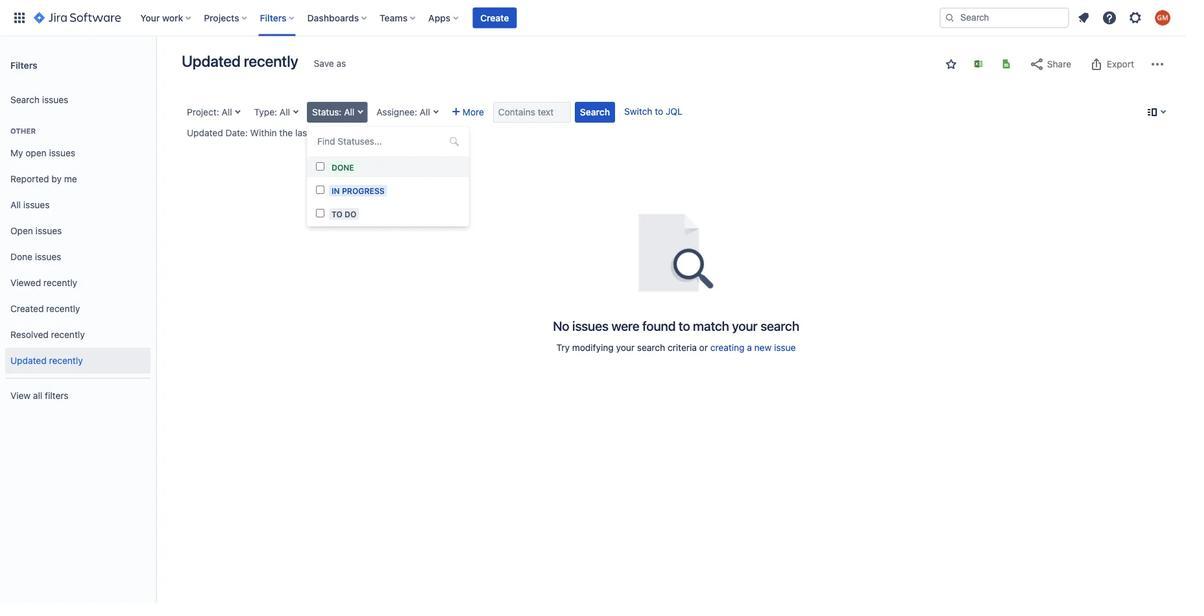 Task type: vqa. For each thing, say whether or not it's contained in the screenshot.
Atlassian Marketplace
no



Task type: locate. For each thing, give the bounding box(es) containing it.
your up a
[[733, 318, 758, 333]]

0 vertical spatial filters
[[260, 12, 287, 23]]

0 horizontal spatial done
[[10, 252, 32, 262]]

search
[[761, 318, 800, 333], [637, 342, 666, 353]]

issues up viewed recently
[[35, 252, 61, 262]]

updated recently down resolved recently
[[10, 356, 83, 366]]

do
[[345, 210, 357, 219]]

project:
[[187, 107, 219, 118]]

recently for resolved recently "link"
[[51, 330, 85, 340]]

updated down resolved
[[10, 356, 47, 366]]

creating
[[711, 342, 745, 353]]

1 vertical spatial done
[[10, 252, 32, 262]]

filters up search issues at the left of page
[[10, 60, 37, 70]]

1 vertical spatial updated recently
[[10, 356, 83, 366]]

new
[[755, 342, 772, 353]]

updated recently
[[182, 52, 298, 70], [10, 356, 83, 366]]

created
[[10, 304, 44, 314]]

None checkbox
[[316, 186, 325, 194]]

recently down created recently link
[[51, 330, 85, 340]]

search down found on the right
[[637, 342, 666, 353]]

by
[[52, 174, 62, 184]]

all up open
[[10, 200, 21, 210]]

Find Statuses... field
[[314, 132, 463, 151]]

work
[[162, 12, 183, 23]]

updated inside other group
[[10, 356, 47, 366]]

all for assignee: all
[[420, 107, 430, 118]]

all right "type:"
[[280, 107, 290, 118]]

issues up the open issues
[[23, 200, 50, 210]]

1 horizontal spatial your
[[733, 318, 758, 333]]

done up in
[[332, 163, 354, 172]]

updated recently down projects dropdown button at the top
[[182, 52, 298, 70]]

found
[[643, 318, 676, 333]]

share link
[[1023, 54, 1078, 75]]

updated down project:
[[187, 128, 223, 138]]

view all filters link
[[5, 383, 151, 409]]

assignee:
[[377, 107, 417, 118]]

issues up my open issues at the top left
[[42, 95, 68, 105]]

updated down projects
[[182, 52, 241, 70]]

dashboards button
[[304, 7, 372, 28]]

0 horizontal spatial your
[[616, 342, 635, 353]]

progress
[[342, 186, 385, 195]]

switch to jql link
[[625, 106, 683, 117]]

updated
[[182, 52, 241, 70], [187, 128, 223, 138], [10, 356, 47, 366]]

None checkbox
[[316, 162, 325, 171], [316, 209, 325, 217], [316, 162, 325, 171], [316, 209, 325, 217]]

search up other
[[10, 95, 40, 105]]

all right assignee:
[[420, 107, 430, 118]]

to do
[[332, 210, 357, 219]]

issues up modifying
[[573, 318, 609, 333]]

your
[[140, 12, 160, 23]]

1 horizontal spatial filters
[[260, 12, 287, 23]]

issues for open issues
[[36, 226, 62, 236]]

filters
[[260, 12, 287, 23], [10, 60, 37, 70]]

open issues link
[[5, 218, 151, 244]]

2 vertical spatial updated
[[10, 356, 47, 366]]

filters button
[[256, 7, 300, 28]]

filters right projects dropdown button at the top
[[260, 12, 287, 23]]

0 vertical spatial search
[[10, 95, 40, 105]]

done
[[332, 163, 354, 172], [10, 252, 32, 262]]

to
[[655, 106, 664, 117], [679, 318, 690, 333]]

banner
[[0, 0, 1187, 36]]

to
[[332, 210, 343, 219]]

issues right open
[[36, 226, 62, 236]]

recently down resolved recently "link"
[[49, 356, 83, 366]]

0 vertical spatial your
[[733, 318, 758, 333]]

jql
[[666, 106, 683, 117]]

1 vertical spatial search
[[580, 107, 610, 118]]

open in microsoft excel image
[[974, 59, 984, 69]]

appswitcher icon image
[[12, 10, 27, 26]]

0 horizontal spatial updated recently
[[10, 356, 83, 366]]

0 horizontal spatial filters
[[10, 60, 37, 70]]

1 horizontal spatial search
[[761, 318, 800, 333]]

all issues link
[[5, 192, 151, 218]]

no issues were found to match your search
[[553, 318, 800, 333]]

0 horizontal spatial to
[[655, 106, 664, 117]]

all right "status:"
[[344, 107, 355, 118]]

search image
[[945, 13, 956, 23]]

updated recently inside other group
[[10, 356, 83, 366]]

all inside other group
[[10, 200, 21, 210]]

done inside other group
[[10, 252, 32, 262]]

viewed
[[10, 278, 41, 288]]

viewed recently
[[10, 278, 77, 288]]

recently
[[244, 52, 298, 70], [43, 278, 77, 288], [46, 304, 80, 314], [51, 330, 85, 340], [49, 356, 83, 366]]

search up issue
[[761, 318, 800, 333]]

1 vertical spatial search
[[637, 342, 666, 353]]

to up criteria
[[679, 318, 690, 333]]

view all filters
[[10, 391, 69, 401]]

0 horizontal spatial search
[[10, 95, 40, 105]]

view
[[10, 391, 31, 401]]

1 horizontal spatial search
[[580, 107, 610, 118]]

all up date:
[[222, 107, 232, 118]]

recently for the viewed recently link
[[43, 278, 77, 288]]

search inside button
[[580, 107, 610, 118]]

open in google sheets image
[[1002, 59, 1012, 69]]

resolved recently
[[10, 330, 85, 340]]

1 horizontal spatial to
[[679, 318, 690, 333]]

search left the switch at the top of page
[[580, 107, 610, 118]]

issues right the open
[[49, 148, 75, 158]]

teams button
[[376, 7, 421, 28]]

0 vertical spatial search
[[761, 318, 800, 333]]

help image
[[1102, 10, 1118, 26]]

primary element
[[8, 0, 940, 36]]

1 horizontal spatial done
[[332, 163, 354, 172]]

search for search
[[580, 107, 610, 118]]

your
[[733, 318, 758, 333], [616, 342, 635, 353]]

recently down filters dropdown button
[[244, 52, 298, 70]]

1 vertical spatial to
[[679, 318, 690, 333]]

apps button
[[425, 7, 464, 28]]

match
[[693, 318, 730, 333]]

recently inside "link"
[[51, 330, 85, 340]]

recently down the viewed recently link
[[46, 304, 80, 314]]

more
[[463, 107, 484, 118]]

reported by me
[[10, 174, 77, 184]]

try modifying your search criteria or creating a new issue
[[557, 342, 796, 353]]

modifying
[[572, 342, 614, 353]]

recently up created recently
[[43, 278, 77, 288]]

done down open
[[10, 252, 32, 262]]

issue
[[775, 342, 796, 353]]

to left jql
[[655, 106, 664, 117]]

your down the were
[[616, 342, 635, 353]]

all
[[222, 107, 232, 118], [280, 107, 290, 118], [344, 107, 355, 118], [420, 107, 430, 118], [10, 200, 21, 210]]

more button
[[447, 102, 489, 123]]

all for project: all
[[222, 107, 232, 118]]

switch
[[625, 106, 653, 117]]

updated recently link
[[5, 348, 151, 374]]

search
[[10, 95, 40, 105], [580, 107, 610, 118]]

0 vertical spatial updated recently
[[182, 52, 298, 70]]

other
[[10, 127, 36, 135]]

0 vertical spatial done
[[332, 163, 354, 172]]

Search issues using keywords text field
[[493, 102, 571, 123]]

jira software image
[[34, 10, 121, 26], [34, 10, 121, 26]]

issues
[[42, 95, 68, 105], [49, 148, 75, 158], [23, 200, 50, 210], [36, 226, 62, 236], [35, 252, 61, 262], [573, 318, 609, 333]]



Task type: describe. For each thing, give the bounding box(es) containing it.
save as button
[[307, 53, 353, 74]]

open issues
[[10, 226, 62, 236]]

or
[[700, 342, 708, 353]]

all issues
[[10, 200, 50, 210]]

sidebar navigation image
[[142, 52, 170, 78]]

open
[[10, 226, 33, 236]]

all for status: all
[[344, 107, 355, 118]]

a
[[747, 342, 752, 353]]

projects
[[204, 12, 239, 23]]

date:
[[226, 128, 248, 138]]

issues for all issues
[[23, 200, 50, 210]]

filters
[[45, 391, 69, 401]]

no
[[553, 318, 570, 333]]

type:
[[254, 107, 277, 118]]

all for type: all
[[280, 107, 290, 118]]

small image
[[947, 59, 957, 69]]

your profile and settings image
[[1156, 10, 1171, 26]]

were
[[612, 318, 640, 333]]

try
[[557, 342, 570, 353]]

save
[[314, 58, 334, 69]]

resolved recently link
[[5, 322, 151, 348]]

settings image
[[1128, 10, 1144, 26]]

issues for done issues
[[35, 252, 61, 262]]

1 vertical spatial filters
[[10, 60, 37, 70]]

banner containing your work
[[0, 0, 1187, 36]]

search for search issues
[[10, 95, 40, 105]]

issues for search issues
[[42, 95, 68, 105]]

project: all
[[187, 107, 232, 118]]

criteria
[[668, 342, 697, 353]]

other group
[[5, 113, 151, 378]]

export
[[1107, 59, 1135, 69]]

recently for updated recently link on the bottom left of the page
[[49, 356, 83, 366]]

Search field
[[940, 7, 1070, 28]]

recently for created recently link
[[46, 304, 80, 314]]

last
[[295, 128, 310, 138]]

week
[[319, 128, 341, 138]]

resolved
[[10, 330, 49, 340]]

default image
[[449, 136, 460, 147]]

done for done
[[332, 163, 354, 172]]

done for done issues
[[10, 252, 32, 262]]

0 vertical spatial updated
[[182, 52, 241, 70]]

my
[[10, 148, 23, 158]]

switch to jql
[[625, 106, 683, 117]]

apps
[[429, 12, 451, 23]]

filters inside dropdown button
[[260, 12, 287, 23]]

1 vertical spatial your
[[616, 342, 635, 353]]

all
[[33, 391, 42, 401]]

teams
[[380, 12, 408, 23]]

status:
[[312, 107, 342, 118]]

created recently link
[[5, 296, 151, 322]]

projects button
[[200, 7, 252, 28]]

export button
[[1083, 54, 1141, 75]]

type: all
[[254, 107, 290, 118]]

1 horizontal spatial updated recently
[[182, 52, 298, 70]]

status: all
[[312, 107, 355, 118]]

assignee: all
[[377, 107, 430, 118]]

reported
[[10, 174, 49, 184]]

your work
[[140, 12, 183, 23]]

creating a new issue link
[[711, 342, 796, 353]]

me
[[64, 174, 77, 184]]

save as
[[314, 58, 346, 69]]

0 vertical spatial to
[[655, 106, 664, 117]]

notifications image
[[1076, 10, 1092, 26]]

in
[[332, 186, 340, 195]]

done issues link
[[5, 244, 151, 270]]

your work button
[[136, 7, 196, 28]]

1
[[313, 128, 317, 138]]

search issues link
[[5, 87, 151, 113]]

viewed recently link
[[5, 270, 151, 296]]

updated date: within the last 1 week
[[187, 128, 341, 138]]

create button
[[473, 7, 517, 28]]

created recently
[[10, 304, 80, 314]]

my open issues link
[[5, 140, 151, 166]]

create
[[481, 12, 509, 23]]

within
[[250, 128, 277, 138]]

in progress
[[332, 186, 385, 195]]

search button
[[575, 102, 616, 123]]

search issues
[[10, 95, 68, 105]]

as
[[337, 58, 346, 69]]

open
[[26, 148, 47, 158]]

share
[[1048, 59, 1072, 69]]

dashboards
[[307, 12, 359, 23]]

the
[[279, 128, 293, 138]]

reported by me link
[[5, 166, 151, 192]]

done issues
[[10, 252, 61, 262]]

issues for no issues were found to match your search
[[573, 318, 609, 333]]

my open issues
[[10, 148, 75, 158]]

1 vertical spatial updated
[[187, 128, 223, 138]]

0 horizontal spatial search
[[637, 342, 666, 353]]



